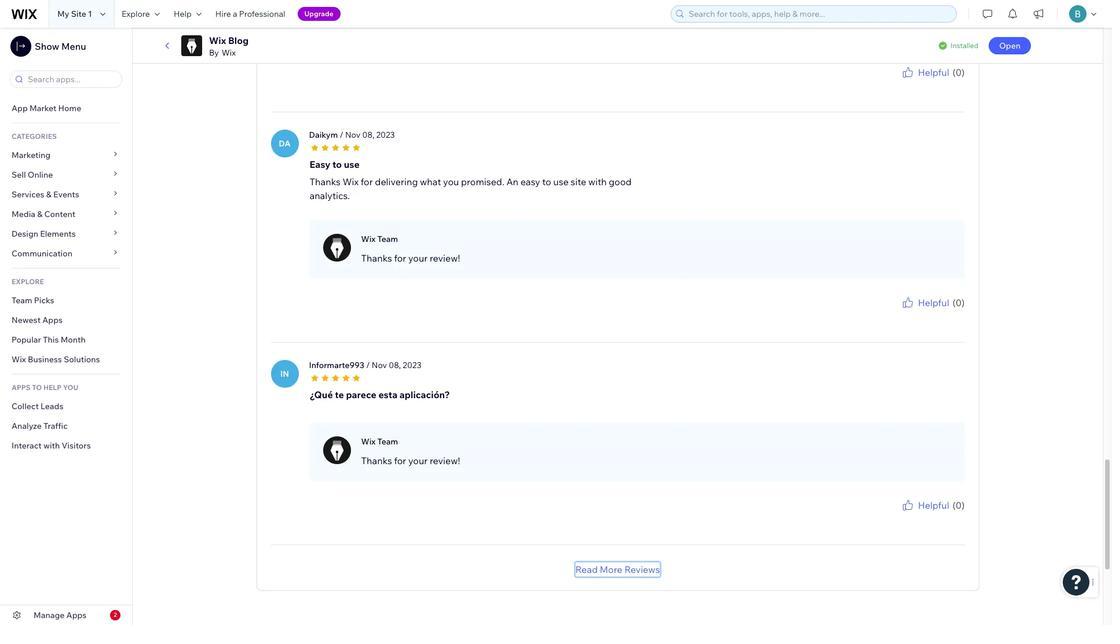 Task type: locate. For each thing, give the bounding box(es) containing it.
1 vertical spatial review!
[[430, 252, 460, 264]]

1 horizontal spatial apps
[[66, 611, 87, 621]]

thank for ¿qué te parece esta aplicación?
[[873, 513, 893, 521]]

wix team
[[361, 234, 398, 244], [361, 437, 398, 447]]

2 vertical spatial thanks for your review!
[[361, 455, 460, 467]]

1 vertical spatial helpful button
[[901, 296, 950, 310]]

daikym
[[309, 130, 338, 140]]

sidebar element
[[0, 28, 133, 626]]

0 vertical spatial helpful
[[918, 66, 950, 78]]

& left 'events'
[[46, 189, 52, 200]]

wix team right w i icon
[[361, 234, 398, 244]]

0 vertical spatial &
[[46, 189, 52, 200]]

2 review! from the top
[[430, 252, 460, 264]]

your
[[408, 22, 428, 33], [919, 79, 933, 88], [408, 252, 428, 264], [919, 310, 933, 318], [408, 455, 428, 467], [919, 513, 933, 521]]

review! for ¿qué te parece esta aplicación?
[[430, 455, 460, 467]]

2023
[[376, 130, 395, 140], [403, 360, 422, 371]]

0 vertical spatial feedback
[[935, 79, 965, 88]]

use left site
[[554, 176, 569, 188]]

0 horizontal spatial to
[[333, 159, 342, 170]]

2 (0) from the top
[[953, 297, 965, 309]]

2 thanks for your review! from the top
[[361, 252, 460, 264]]

collect
[[12, 402, 39, 412]]

with inside sidebar element
[[43, 441, 60, 451]]

elements
[[40, 229, 76, 239]]

design elements
[[12, 229, 76, 239]]

wix business solutions link
[[0, 350, 132, 370]]

to
[[32, 384, 42, 392]]

0 horizontal spatial /
[[340, 130, 344, 140]]

1 vertical spatial helpful
[[918, 297, 950, 309]]

1 vertical spatial 2023
[[403, 360, 422, 371]]

wix right w i image
[[361, 437, 376, 447]]

0 vertical spatial nov
[[345, 130, 361, 140]]

2 feedback from the top
[[935, 310, 965, 318]]

2023 up aplicación?
[[403, 360, 422, 371]]

design elements link
[[0, 224, 132, 244]]

wix down popular
[[12, 355, 26, 365]]

leads
[[41, 402, 63, 412]]

0 vertical spatial with
[[589, 176, 607, 188]]

2023 up delivering
[[376, 130, 395, 140]]

review! for thanks wix for delivering what you promised. an easy to use site with good analytics.
[[430, 252, 460, 264]]

3 helpful button from the top
[[901, 499, 950, 513]]

2 vertical spatial review!
[[430, 455, 460, 467]]

you
[[895, 79, 906, 88], [443, 176, 459, 188], [895, 310, 906, 318], [895, 513, 906, 521]]

to
[[333, 159, 342, 170], [543, 176, 551, 188]]

installed
[[951, 41, 979, 50]]

1 (0) from the top
[[953, 66, 965, 78]]

0 horizontal spatial use
[[344, 159, 360, 170]]

0 horizontal spatial with
[[43, 441, 60, 451]]

1 vertical spatial (0)
[[953, 297, 965, 309]]

thanks for your review!
[[361, 22, 460, 33], [361, 252, 460, 264], [361, 455, 460, 467]]

events
[[53, 189, 79, 200]]

1 vertical spatial thanks for your review!
[[361, 252, 460, 264]]

08, right the daikym
[[362, 130, 375, 140]]

1 vertical spatial use
[[554, 176, 569, 188]]

for
[[394, 22, 406, 33], [908, 79, 917, 88], [361, 176, 373, 188], [394, 252, 406, 264], [908, 310, 917, 318], [394, 455, 406, 467], [908, 513, 917, 521]]

use
[[344, 159, 360, 170], [554, 176, 569, 188]]

thank you for your feedback
[[873, 79, 965, 88], [873, 310, 965, 318], [873, 513, 965, 521]]

2 thank you for your feedback from the top
[[873, 310, 965, 318]]

wix blog by wix
[[209, 35, 249, 58]]

helpful button
[[901, 65, 950, 79], [901, 296, 950, 310], [901, 499, 950, 513]]

08, for ¿qué te parece esta aplicación?
[[389, 360, 401, 371]]

0 horizontal spatial 2023
[[376, 130, 395, 140]]

0 horizontal spatial &
[[37, 209, 43, 220]]

easy
[[310, 159, 331, 170]]

2 vertical spatial helpful
[[918, 500, 950, 511]]

3 (0) from the top
[[953, 500, 965, 511]]

2 vertical spatial thank you for your feedback
[[873, 513, 965, 521]]

you inside easy to use thanks wix for delivering what you promised. an easy to use site with good analytics.
[[443, 176, 459, 188]]

3 feedback from the top
[[935, 513, 965, 521]]

1 vertical spatial with
[[43, 441, 60, 451]]

marketing
[[12, 150, 51, 161]]

1 vertical spatial thank
[[873, 310, 893, 318]]

0 vertical spatial thank you for your feedback
[[873, 79, 965, 88]]

apps
[[12, 384, 30, 392]]

use down daikym / nov 08, 2023
[[344, 159, 360, 170]]

team right w i icon
[[378, 234, 398, 244]]

hire
[[215, 9, 231, 19]]

/ for ¿qué te parece esta aplicación?
[[366, 360, 370, 371]]

1 horizontal spatial /
[[366, 360, 370, 371]]

show
[[35, 41, 59, 52]]

Search for tools, apps, help & more... field
[[685, 6, 953, 22]]

team picks link
[[0, 291, 132, 311]]

2 vertical spatial helpful button
[[901, 499, 950, 513]]

wix blog logo image
[[181, 35, 202, 56]]

team inside sidebar element
[[12, 296, 32, 306]]

08,
[[362, 130, 375, 140], [389, 360, 401, 371]]

2 wix team from the top
[[361, 437, 398, 447]]

apps to help you
[[12, 384, 78, 392]]

1 thank you for your feedback from the top
[[873, 79, 965, 88]]

site
[[71, 9, 86, 19]]

2 vertical spatial (0)
[[953, 500, 965, 511]]

aplicación?
[[400, 389, 450, 401]]

/ up parece
[[366, 360, 370, 371]]

/ right the daikym
[[340, 130, 344, 140]]

(0) for thanks wix for delivering what you promised. an easy to use site with good analytics.
[[953, 297, 965, 309]]

market
[[30, 103, 56, 114]]

with down traffic on the left bottom
[[43, 441, 60, 451]]

&
[[46, 189, 52, 200], [37, 209, 43, 220]]

apps right manage
[[66, 611, 87, 621]]

3 helpful from the top
[[918, 500, 950, 511]]

0 vertical spatial team
[[378, 234, 398, 244]]

1 horizontal spatial with
[[589, 176, 607, 188]]

1 review! from the top
[[430, 22, 460, 33]]

1 vertical spatial &
[[37, 209, 43, 220]]

& inside "link"
[[37, 209, 43, 220]]

team down esta
[[378, 437, 398, 447]]

1 wix team from the top
[[361, 234, 398, 244]]

0 vertical spatial helpful button
[[901, 65, 950, 79]]

by
[[209, 48, 219, 58]]

helpful for ¿qué te parece esta aplicación?
[[918, 500, 950, 511]]

1 vertical spatial team
[[12, 296, 32, 306]]

nov
[[345, 130, 361, 140], [372, 360, 387, 371]]

2 helpful button from the top
[[901, 296, 950, 310]]

apps for newest apps
[[42, 315, 63, 326]]

2
[[114, 612, 117, 619]]

nov right the daikym
[[345, 130, 361, 140]]

1 feedback from the top
[[935, 79, 965, 88]]

1 vertical spatial feedback
[[935, 310, 965, 318]]

0 vertical spatial to
[[333, 159, 342, 170]]

0 vertical spatial wix team
[[361, 234, 398, 244]]

2 vertical spatial feedback
[[935, 513, 965, 521]]

review!
[[430, 22, 460, 33], [430, 252, 460, 264], [430, 455, 460, 467]]

wix team for thanks wix for delivering what you promised. an easy to use site with good analytics.
[[361, 234, 398, 244]]

sell online link
[[0, 165, 132, 185]]

(0)
[[953, 66, 965, 78], [953, 297, 965, 309], [953, 500, 965, 511]]

thank you for your feedback for ¿qué te parece esta aplicación?
[[873, 513, 965, 521]]

an
[[507, 176, 519, 188]]

08, for thanks wix for delivering what you promised. an easy to use site with good analytics.
[[362, 130, 375, 140]]

with right site
[[589, 176, 607, 188]]

1 vertical spatial 08,
[[389, 360, 401, 371]]

3 review! from the top
[[430, 455, 460, 467]]

0 vertical spatial apps
[[42, 315, 63, 326]]

0 vertical spatial 2023
[[376, 130, 395, 140]]

2 vertical spatial thank
[[873, 513, 893, 521]]

08, up esta
[[389, 360, 401, 371]]

1 vertical spatial wix team
[[361, 437, 398, 447]]

1 horizontal spatial &
[[46, 189, 52, 200]]

apps for manage apps
[[66, 611, 87, 621]]

in
[[280, 369, 289, 379]]

1 horizontal spatial nov
[[372, 360, 387, 371]]

you for helpful button associated with ¿qué te parece esta aplicación?
[[895, 513, 906, 521]]

1 horizontal spatial 2023
[[403, 360, 422, 371]]

1 vertical spatial thank you for your feedback
[[873, 310, 965, 318]]

1 horizontal spatial 08,
[[389, 360, 401, 371]]

0 vertical spatial review!
[[430, 22, 460, 33]]

1 thank from the top
[[873, 79, 893, 88]]

nov for ¿qué te parece esta aplicación?
[[372, 360, 387, 371]]

my site 1
[[57, 9, 92, 19]]

0 vertical spatial use
[[344, 159, 360, 170]]

wix up 'by'
[[209, 35, 226, 46]]

1 vertical spatial to
[[543, 176, 551, 188]]

3 thanks for your review! from the top
[[361, 455, 460, 467]]

2 vertical spatial team
[[378, 437, 398, 447]]

wix up analytics.
[[343, 176, 359, 188]]

feedback for ¿qué te parece esta aplicación?
[[935, 513, 965, 521]]

0 horizontal spatial nov
[[345, 130, 361, 140]]

& for events
[[46, 189, 52, 200]]

& right media
[[37, 209, 43, 220]]

apps inside 'link'
[[42, 315, 63, 326]]

apps up 'this'
[[42, 315, 63, 326]]

services & events link
[[0, 185, 132, 205]]

easy to use thanks wix for delivering what you promised. an easy to use site with good analytics.
[[310, 159, 632, 201]]

manage apps
[[34, 611, 87, 621]]

0 vertical spatial thank
[[873, 79, 893, 88]]

thanks for your review! for ¿qué te parece esta aplicación?
[[361, 455, 460, 467]]

wix team right w i image
[[361, 437, 398, 447]]

helpful
[[918, 66, 950, 78], [918, 297, 950, 309], [918, 500, 950, 511]]

team down explore
[[12, 296, 32, 306]]

1 vertical spatial nov
[[372, 360, 387, 371]]

3 thank from the top
[[873, 513, 893, 521]]

thanks
[[361, 22, 392, 33], [310, 176, 341, 188], [361, 252, 392, 264], [361, 455, 392, 467]]

1 vertical spatial apps
[[66, 611, 87, 621]]

wix team for ¿qué te parece esta aplicación?
[[361, 437, 398, 447]]

2 helpful from the top
[[918, 297, 950, 309]]

nov up ¿qué te parece esta aplicación?
[[372, 360, 387, 371]]

0 horizontal spatial apps
[[42, 315, 63, 326]]

0 vertical spatial /
[[340, 130, 344, 140]]

daikym / nov 08, 2023
[[309, 130, 395, 140]]

3 thank you for your feedback from the top
[[873, 513, 965, 521]]

¿qué
[[310, 389, 333, 401]]

apps
[[42, 315, 63, 326], [66, 611, 87, 621]]

1 vertical spatial /
[[366, 360, 370, 371]]

1 horizontal spatial use
[[554, 176, 569, 188]]

wix
[[209, 35, 226, 46], [222, 48, 236, 58], [343, 176, 359, 188], [361, 234, 376, 244], [12, 355, 26, 365], [361, 437, 376, 447]]

0 vertical spatial (0)
[[953, 66, 965, 78]]

0 vertical spatial thanks for your review!
[[361, 22, 460, 33]]

0 vertical spatial 08,
[[362, 130, 375, 140]]

0 horizontal spatial 08,
[[362, 130, 375, 140]]

traffic
[[44, 421, 68, 432]]

esta
[[379, 389, 398, 401]]

2 thank from the top
[[873, 310, 893, 318]]

open
[[1000, 41, 1021, 51]]

2023 for thanks wix for delivering what you promised. an easy to use site with good analytics.
[[376, 130, 395, 140]]

helpful for thanks wix for delivering what you promised. an easy to use site with good analytics.
[[918, 297, 950, 309]]

communication link
[[0, 244, 132, 264]]

services & events
[[12, 189, 79, 200]]



Task type: vqa. For each thing, say whether or not it's contained in the screenshot.
1st edit image from the bottom
no



Task type: describe. For each thing, give the bounding box(es) containing it.
¿qué te parece esta aplicación?
[[310, 389, 450, 401]]

interact with visitors link
[[0, 436, 132, 456]]

marketing link
[[0, 145, 132, 165]]

analyze
[[12, 421, 42, 432]]

team for thanks wix for delivering what you promised. an easy to use site with good analytics.
[[378, 234, 398, 244]]

menu
[[61, 41, 86, 52]]

help button
[[167, 0, 208, 28]]

communication
[[12, 249, 74, 259]]

newest
[[12, 315, 41, 326]]

w i image
[[323, 234, 351, 262]]

picks
[[34, 296, 54, 306]]

informarte993 / nov 08, 2023
[[309, 360, 422, 371]]

categories
[[12, 132, 57, 141]]

month
[[61, 335, 86, 345]]

popular this month
[[12, 335, 86, 345]]

good
[[609, 176, 632, 188]]

nov for thanks wix for delivering what you promised. an easy to use site with good analytics.
[[345, 130, 361, 140]]

app
[[12, 103, 28, 114]]

upgrade
[[305, 9, 334, 18]]

team picks
[[12, 296, 54, 306]]

help
[[43, 384, 61, 392]]

help
[[174, 9, 192, 19]]

1 helpful button from the top
[[901, 65, 950, 79]]

read
[[576, 564, 598, 576]]

collect leads link
[[0, 397, 132, 417]]

business
[[28, 355, 62, 365]]

helpful button for thanks wix for delivering what you promised. an easy to use site with good analytics.
[[901, 296, 950, 310]]

helpful button for ¿qué te parece esta aplicación?
[[901, 499, 950, 513]]

design
[[12, 229, 38, 239]]

2023 for ¿qué te parece esta aplicación?
[[403, 360, 422, 371]]

a
[[233, 9, 237, 19]]

hire a professional
[[215, 9, 285, 19]]

1 helpful from the top
[[918, 66, 950, 78]]

more
[[600, 564, 623, 576]]

wix inside easy to use thanks wix for delivering what you promised. an easy to use site with good analytics.
[[343, 176, 359, 188]]

feedback for thanks wix for delivering what you promised. an easy to use site with good analytics.
[[935, 310, 965, 318]]

you
[[63, 384, 78, 392]]

read more reviews
[[576, 564, 660, 576]]

thanks inside easy to use thanks wix for delivering what you promised. an easy to use site with good analytics.
[[310, 176, 341, 188]]

thank you for your feedback for thanks wix for delivering what you promised. an easy to use site with good analytics.
[[873, 310, 965, 318]]

upgrade button
[[298, 7, 341, 21]]

te
[[335, 389, 344, 401]]

show menu button
[[10, 36, 86, 57]]

interact
[[12, 441, 42, 451]]

with inside easy to use thanks wix for delivering what you promised. an easy to use site with good analytics.
[[589, 176, 607, 188]]

parece
[[346, 389, 377, 401]]

popular this month link
[[0, 330, 132, 350]]

thank for thanks wix for delivering what you promised. an easy to use site with good analytics.
[[873, 310, 893, 318]]

informarte993
[[309, 360, 365, 371]]

thanks for your review! for thanks wix for delivering what you promised. an easy to use site with good analytics.
[[361, 252, 460, 264]]

services
[[12, 189, 44, 200]]

analytics.
[[310, 190, 350, 201]]

media & content
[[12, 209, 75, 220]]

analyze traffic link
[[0, 417, 132, 436]]

site
[[571, 176, 586, 188]]

manage
[[34, 611, 65, 621]]

app market home link
[[0, 99, 132, 118]]

wix right 'by'
[[222, 48, 236, 58]]

online
[[28, 170, 53, 180]]

1
[[88, 9, 92, 19]]

explore
[[122, 9, 150, 19]]

Search apps... field
[[24, 71, 118, 87]]

da
[[279, 138, 291, 149]]

show menu
[[35, 41, 86, 52]]

content
[[44, 209, 75, 220]]

explore
[[12, 278, 44, 286]]

& for content
[[37, 209, 43, 220]]

newest apps
[[12, 315, 63, 326]]

my
[[57, 9, 69, 19]]

hire a professional link
[[208, 0, 292, 28]]

analyze traffic
[[12, 421, 68, 432]]

easy
[[521, 176, 540, 188]]

solutions
[[64, 355, 100, 365]]

1 horizontal spatial to
[[543, 176, 551, 188]]

wix inside sidebar element
[[12, 355, 26, 365]]

media & content link
[[0, 205, 132, 224]]

you for 1st helpful button from the top
[[895, 79, 906, 88]]

team for ¿qué te parece esta aplicación?
[[378, 437, 398, 447]]

professional
[[239, 9, 285, 19]]

delivering
[[375, 176, 418, 188]]

interact with visitors
[[12, 441, 91, 451]]

collect leads
[[12, 402, 63, 412]]

wix right w i icon
[[361, 234, 376, 244]]

reviews
[[625, 564, 660, 576]]

read more reviews button
[[576, 563, 660, 577]]

you for helpful button related to thanks wix for delivering what you promised. an easy to use site with good analytics.
[[895, 310, 906, 318]]

app market home
[[12, 103, 81, 114]]

/ for thanks wix for delivering what you promised. an easy to use site with good analytics.
[[340, 130, 344, 140]]

for inside easy to use thanks wix for delivering what you promised. an easy to use site with good analytics.
[[361, 176, 373, 188]]

what
[[420, 176, 441, 188]]

open button
[[989, 37, 1031, 54]]

blog
[[228, 35, 249, 46]]

home
[[58, 103, 81, 114]]

newest apps link
[[0, 311, 132, 330]]

(0) for ¿qué te parece esta aplicación?
[[953, 500, 965, 511]]

popular
[[12, 335, 41, 345]]

1 thanks for your review! from the top
[[361, 22, 460, 33]]

w i image
[[323, 437, 351, 464]]

promised.
[[461, 176, 505, 188]]

sell online
[[12, 170, 53, 180]]



